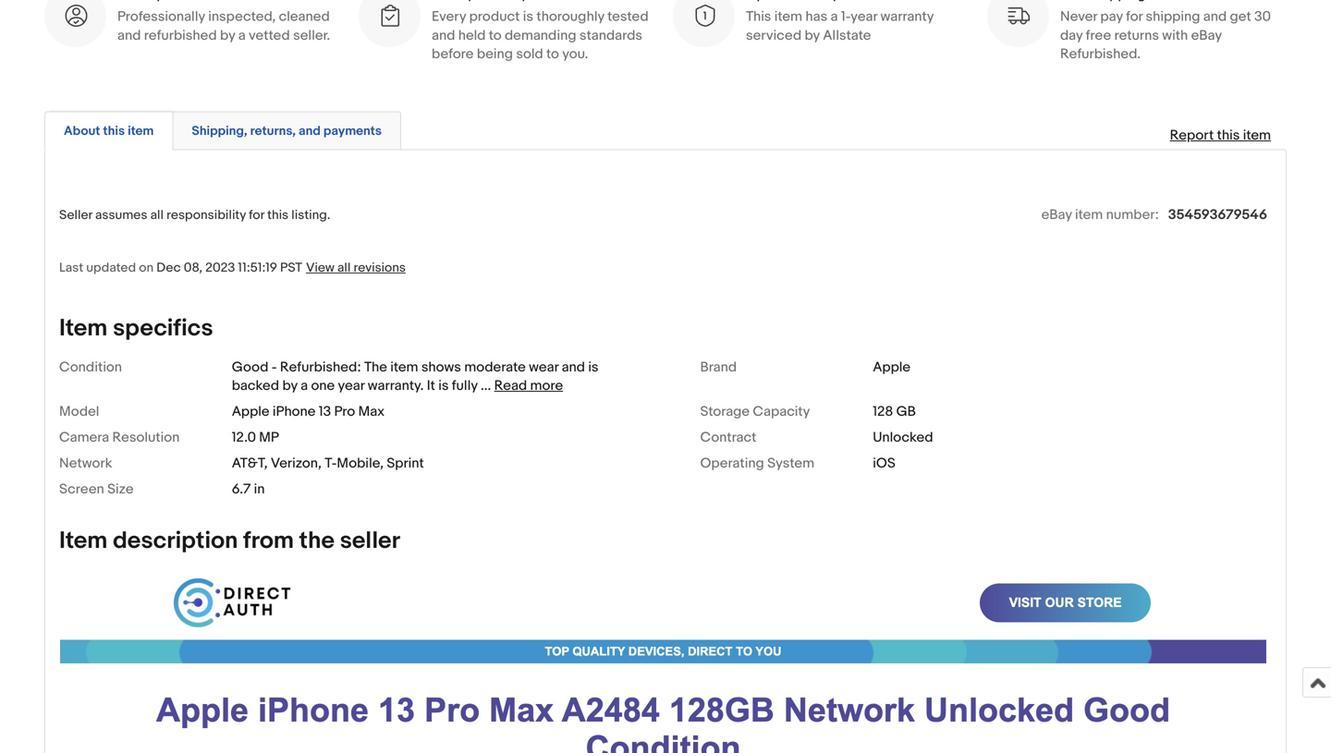 Task type: vqa. For each thing, say whether or not it's contained in the screenshot.
leftmost ebay
yes



Task type: describe. For each thing, give the bounding box(es) containing it.
about
[[64, 123, 100, 139]]

sprint
[[387, 455, 424, 472]]

tab list containing about this item
[[44, 107, 1287, 150]]

refurbished:
[[280, 359, 361, 376]]

seller
[[340, 527, 400, 556]]

seller
[[59, 207, 92, 223]]

backed
[[232, 378, 279, 394]]

wear
[[529, 359, 559, 376]]

in
[[254, 481, 265, 498]]

ios
[[873, 455, 896, 472]]

pro
[[334, 403, 355, 420]]

moderate
[[464, 359, 526, 376]]

shipping,
[[192, 123, 247, 139]]

item inside button
[[128, 123, 154, 139]]

held
[[458, 27, 486, 44]]

get
[[1230, 9, 1251, 25]]

item specifics
[[59, 314, 213, 343]]

serviced
[[746, 27, 802, 44]]

good
[[232, 359, 268, 376]]

seller.
[[293, 27, 330, 44]]

1 vertical spatial all
[[337, 260, 351, 276]]

ebay item number: 354593679546
[[1041, 206, 1267, 223]]

description
[[113, 527, 238, 556]]

returns,
[[250, 123, 296, 139]]

1 vertical spatial for
[[249, 207, 264, 223]]

12.0
[[232, 429, 256, 446]]

at&t, verizon, t-mobile, sprint
[[232, 455, 424, 472]]

pst
[[280, 260, 302, 276]]

thoroughly
[[536, 9, 604, 25]]

item for item description from the seller
[[59, 527, 108, 556]]

12.0 mp
[[232, 429, 279, 446]]

never pay for shipping and get 30 day free returns with ebay refurbished.
[[1060, 9, 1271, 62]]

08,
[[184, 260, 202, 276]]

item inside the this item has a 1-year warranty serviced by allstate
[[774, 9, 802, 25]]

professionally
[[117, 9, 205, 25]]

every product is thoroughly tested and held to demanding standards before being sold to you.
[[432, 9, 649, 62]]

report
[[1170, 127, 1214, 144]]

cleaned
[[279, 9, 330, 25]]

every
[[432, 9, 466, 25]]

revisions
[[354, 260, 406, 276]]

6.7
[[232, 481, 251, 498]]

gb
[[896, 403, 916, 420]]

apple for apple
[[873, 359, 911, 376]]

item right the report
[[1243, 127, 1271, 144]]

storage
[[700, 403, 750, 420]]

354593679546
[[1168, 206, 1267, 223]]

last
[[59, 260, 83, 276]]

0 vertical spatial all
[[150, 207, 164, 223]]

t-
[[325, 455, 337, 472]]

listing.
[[291, 207, 330, 223]]

the
[[299, 527, 335, 556]]

professionally inspected, cleaned and refurbished by a vetted seller.
[[117, 9, 330, 44]]

is inside every product is thoroughly tested and held to demanding standards before being sold to you.
[[523, 9, 533, 25]]

by inside 'professionally inspected, cleaned and refurbished by a vetted seller.'
[[220, 27, 235, 44]]

dec
[[156, 260, 181, 276]]

size
[[107, 481, 134, 498]]

6.7 in
[[232, 481, 265, 498]]

0 horizontal spatial ebay
[[1041, 206, 1072, 223]]

1-
[[841, 9, 851, 25]]

seller assumes all responsibility for this listing.
[[59, 207, 330, 223]]

specifics
[[113, 314, 213, 343]]

this
[[746, 9, 771, 25]]

read more
[[494, 378, 563, 394]]

with details__icon image for professionally inspected, cleaned and refurbished by a vetted seller.
[[63, 4, 88, 29]]

report this item
[[1170, 127, 1271, 144]]

on
[[139, 260, 154, 276]]

refurbished
[[144, 27, 217, 44]]

camera
[[59, 429, 109, 446]]

with details__icon image for never pay for shipping and get 30 day free returns with ebay refurbished.
[[1006, 4, 1031, 29]]

and inside shipping, returns, and payments button
[[299, 123, 321, 139]]

item description from the seller
[[59, 527, 400, 556]]

fully
[[452, 378, 478, 394]]

this for about
[[103, 123, 125, 139]]

warranty.
[[368, 378, 424, 394]]

brand
[[700, 359, 737, 376]]

storage capacity
[[700, 403, 810, 420]]

number:
[[1106, 206, 1159, 223]]

has
[[806, 9, 828, 25]]

30
[[1254, 9, 1271, 25]]

read
[[494, 378, 527, 394]]

and inside 'professionally inspected, cleaned and refurbished by a vetted seller.'
[[117, 27, 141, 44]]

it
[[427, 378, 435, 394]]

operating system
[[700, 455, 814, 472]]

from
[[243, 527, 294, 556]]

shipping, returns, and payments
[[192, 123, 382, 139]]

at&t,
[[232, 455, 268, 472]]



Task type: locate. For each thing, give the bounding box(es) containing it.
for
[[1126, 9, 1143, 25], [249, 207, 264, 223]]

mobile,
[[337, 455, 384, 472]]

and inside every product is thoroughly tested and held to demanding standards before being sold to you.
[[432, 27, 455, 44]]

iphone
[[273, 403, 316, 420]]

ebay left number:
[[1041, 206, 1072, 223]]

product
[[469, 9, 520, 25]]

with details__icon image left this
[[691, 4, 716, 29]]

about this item
[[64, 123, 154, 139]]

with details__icon image for every product is thoroughly tested and held to demanding standards before being sold to you.
[[377, 4, 402, 29]]

with details__icon image for this item has a 1-year warranty serviced by allstate
[[691, 4, 716, 29]]

1 vertical spatial is
[[588, 359, 599, 376]]

0 horizontal spatial is
[[438, 378, 449, 394]]

this right 'about'
[[103, 123, 125, 139]]

for right responsibility
[[249, 207, 264, 223]]

2 horizontal spatial is
[[588, 359, 599, 376]]

1 with details__icon image from the left
[[63, 4, 88, 29]]

year up allstate
[[851, 9, 877, 25]]

0 horizontal spatial all
[[150, 207, 164, 223]]

to up being
[[489, 27, 502, 44]]

2023
[[205, 260, 235, 276]]

this inside button
[[103, 123, 125, 139]]

never
[[1060, 9, 1097, 25]]

contract
[[700, 429, 757, 446]]

to down demanding
[[546, 46, 559, 62]]

demanding
[[505, 27, 576, 44]]

item up serviced
[[774, 9, 802, 25]]

1 vertical spatial year
[[338, 378, 365, 394]]

2 vertical spatial a
[[301, 378, 308, 394]]

apple for apple iphone 13 pro max
[[232, 403, 270, 420]]

about this item button
[[64, 122, 154, 140]]

report this item link
[[1161, 118, 1280, 153]]

this right the report
[[1217, 127, 1240, 144]]

by inside good - refurbished: the item shows moderate wear and is backed by a one year warranty. it is fully ...
[[282, 378, 297, 394]]

2 vertical spatial is
[[438, 378, 449, 394]]

1 horizontal spatial year
[[851, 9, 877, 25]]

1 horizontal spatial ebay
[[1191, 27, 1222, 44]]

view all revisions link
[[302, 259, 406, 276]]

1 horizontal spatial this
[[267, 207, 289, 223]]

capacity
[[753, 403, 810, 420]]

...
[[481, 378, 491, 394]]

by down has
[[805, 27, 820, 44]]

0 vertical spatial year
[[851, 9, 877, 25]]

1 horizontal spatial apple
[[873, 359, 911, 376]]

0 horizontal spatial this
[[103, 123, 125, 139]]

1 horizontal spatial all
[[337, 260, 351, 276]]

network
[[59, 455, 112, 472]]

all right assumes
[[150, 207, 164, 223]]

vetted
[[249, 27, 290, 44]]

all right view
[[337, 260, 351, 276]]

0 horizontal spatial by
[[220, 27, 235, 44]]

0 vertical spatial to
[[489, 27, 502, 44]]

you.
[[562, 46, 588, 62]]

0 vertical spatial a
[[831, 9, 838, 25]]

condition
[[59, 359, 122, 376]]

1 horizontal spatial to
[[546, 46, 559, 62]]

item up the warranty.
[[390, 359, 418, 376]]

one
[[311, 378, 335, 394]]

tab list
[[44, 107, 1287, 150]]

a down the inspected,
[[238, 27, 246, 44]]

a left one
[[301, 378, 308, 394]]

11:51:19
[[238, 260, 277, 276]]

0 vertical spatial ebay
[[1191, 27, 1222, 44]]

with details__icon image left every
[[377, 4, 402, 29]]

1 vertical spatial to
[[546, 46, 559, 62]]

item
[[59, 314, 108, 343], [59, 527, 108, 556]]

with
[[1162, 27, 1188, 44]]

ebay right with
[[1191, 27, 1222, 44]]

1 vertical spatial item
[[59, 527, 108, 556]]

2 item from the top
[[59, 527, 108, 556]]

for up the returns
[[1126, 9, 1143, 25]]

this left listing.
[[267, 207, 289, 223]]

by
[[220, 27, 235, 44], [805, 27, 820, 44], [282, 378, 297, 394]]

is right it
[[438, 378, 449, 394]]

item down screen
[[59, 527, 108, 556]]

item up condition
[[59, 314, 108, 343]]

this for report
[[1217, 127, 1240, 144]]

and down every
[[432, 27, 455, 44]]

last updated on dec 08, 2023 11:51:19 pst view all revisions
[[59, 260, 406, 276]]

item
[[774, 9, 802, 25], [128, 123, 154, 139], [1243, 127, 1271, 144], [1075, 206, 1103, 223], [390, 359, 418, 376]]

tested
[[607, 9, 649, 25]]

by up iphone
[[282, 378, 297, 394]]

and right returns,
[[299, 123, 321, 139]]

before
[[432, 46, 474, 62]]

and inside never pay for shipping and get 30 day free returns with ebay refurbished.
[[1203, 9, 1227, 25]]

is right the wear
[[588, 359, 599, 376]]

is up demanding
[[523, 9, 533, 25]]

128 gb
[[873, 403, 916, 420]]

apple up 12.0 mp
[[232, 403, 270, 420]]

ebay
[[1191, 27, 1222, 44], [1041, 206, 1072, 223]]

1 vertical spatial ebay
[[1041, 206, 1072, 223]]

this item has a 1-year warranty serviced by allstate
[[746, 9, 934, 44]]

shipping, returns, and payments button
[[192, 122, 382, 140]]

13
[[319, 403, 331, 420]]

0 horizontal spatial to
[[489, 27, 502, 44]]

is
[[523, 9, 533, 25], [588, 359, 599, 376], [438, 378, 449, 394]]

1 item from the top
[[59, 314, 108, 343]]

inspected,
[[208, 9, 276, 25]]

1 vertical spatial a
[[238, 27, 246, 44]]

0 vertical spatial apple
[[873, 359, 911, 376]]

item left number:
[[1075, 206, 1103, 223]]

item inside good - refurbished: the item shows moderate wear and is backed by a one year warranty. it is fully ...
[[390, 359, 418, 376]]

0 horizontal spatial year
[[338, 378, 365, 394]]

view
[[306, 260, 335, 276]]

0 horizontal spatial a
[[238, 27, 246, 44]]

screen
[[59, 481, 104, 498]]

and inside good - refurbished: the item shows moderate wear and is backed by a one year warranty. it is fully ...
[[562, 359, 585, 376]]

screen size
[[59, 481, 134, 498]]

1 horizontal spatial for
[[1126, 9, 1143, 25]]

year up pro
[[338, 378, 365, 394]]

4 with details__icon image from the left
[[1006, 4, 1031, 29]]

item right 'about'
[[128, 123, 154, 139]]

system
[[767, 455, 814, 472]]

free
[[1086, 27, 1111, 44]]

2 horizontal spatial a
[[831, 9, 838, 25]]

verizon,
[[271, 455, 322, 472]]

and left get
[[1203, 9, 1227, 25]]

all
[[150, 207, 164, 223], [337, 260, 351, 276]]

year inside the this item has a 1-year warranty serviced by allstate
[[851, 9, 877, 25]]

0 vertical spatial item
[[59, 314, 108, 343]]

operating
[[700, 455, 764, 472]]

1 vertical spatial apple
[[232, 403, 270, 420]]

a inside 'professionally inspected, cleaned and refurbished by a vetted seller.'
[[238, 27, 246, 44]]

apple
[[873, 359, 911, 376], [232, 403, 270, 420]]

0 horizontal spatial for
[[249, 207, 264, 223]]

2 horizontal spatial by
[[805, 27, 820, 44]]

by inside the this item has a 1-year warranty serviced by allstate
[[805, 27, 820, 44]]

camera resolution
[[59, 429, 180, 446]]

for inside never pay for shipping and get 30 day free returns with ebay refurbished.
[[1126, 9, 1143, 25]]

read more button
[[494, 378, 563, 394]]

0 vertical spatial for
[[1126, 9, 1143, 25]]

1 horizontal spatial a
[[301, 378, 308, 394]]

a inside the this item has a 1-year warranty serviced by allstate
[[831, 9, 838, 25]]

the
[[364, 359, 387, 376]]

2 with details__icon image from the left
[[377, 4, 402, 29]]

0 horizontal spatial apple
[[232, 403, 270, 420]]

1 horizontal spatial by
[[282, 378, 297, 394]]

payments
[[323, 123, 382, 139]]

1 horizontal spatial is
[[523, 9, 533, 25]]

refurbished.
[[1060, 46, 1141, 62]]

shows
[[421, 359, 461, 376]]

a inside good - refurbished: the item shows moderate wear and is backed by a one year warranty. it is fully ...
[[301, 378, 308, 394]]

item for item specifics
[[59, 314, 108, 343]]

model
[[59, 403, 99, 420]]

a left 1-
[[831, 9, 838, 25]]

with details__icon image
[[63, 4, 88, 29], [377, 4, 402, 29], [691, 4, 716, 29], [1006, 4, 1031, 29]]

pay
[[1100, 9, 1123, 25]]

2 horizontal spatial this
[[1217, 127, 1240, 144]]

apple iphone 13 pro max
[[232, 403, 385, 420]]

warranty
[[880, 9, 934, 25]]

3 with details__icon image from the left
[[691, 4, 716, 29]]

and down professionally
[[117, 27, 141, 44]]

128
[[873, 403, 893, 420]]

apple up 128 gb
[[873, 359, 911, 376]]

0 vertical spatial is
[[523, 9, 533, 25]]

returns
[[1114, 27, 1159, 44]]

more
[[530, 378, 563, 394]]

sold
[[516, 46, 543, 62]]

year inside good - refurbished: the item shows moderate wear and is backed by a one year warranty. it is fully ...
[[338, 378, 365, 394]]

day
[[1060, 27, 1083, 44]]

ebay inside never pay for shipping and get 30 day free returns with ebay refurbished.
[[1191, 27, 1222, 44]]

with details__icon image left "day"
[[1006, 4, 1031, 29]]

and right the wear
[[562, 359, 585, 376]]

with details__icon image left professionally
[[63, 4, 88, 29]]

-
[[272, 359, 277, 376]]

by down the inspected,
[[220, 27, 235, 44]]

max
[[358, 403, 385, 420]]

resolution
[[112, 429, 180, 446]]



